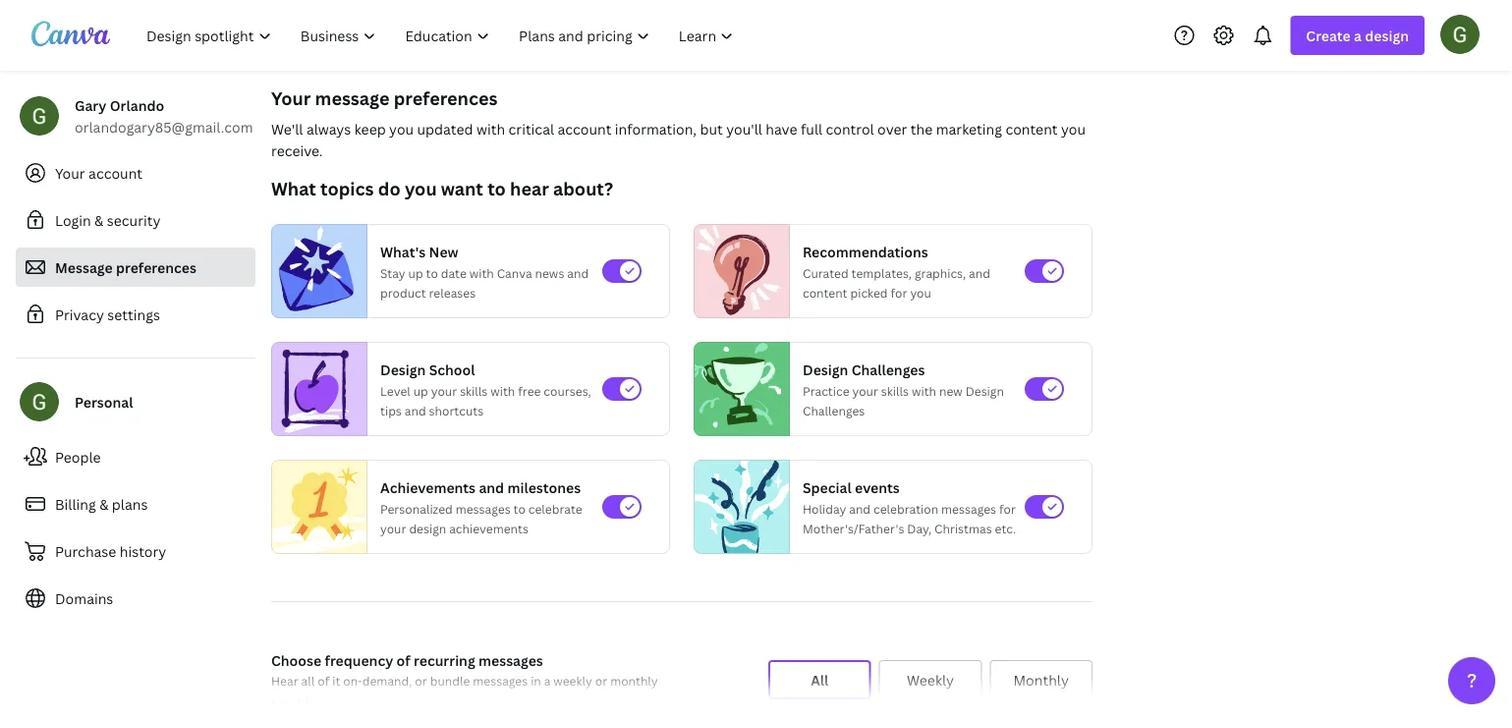 Task type: locate. For each thing, give the bounding box(es) containing it.
Monthly button
[[990, 660, 1093, 700]]

orlando
[[110, 96, 164, 114]]

recommendations curated templates, graphics, and content picked for you
[[803, 242, 990, 301]]

1 horizontal spatial or
[[595, 673, 607, 689]]

critical
[[508, 119, 554, 138]]

topic image left personalized
[[272, 456, 366, 558]]

preferences up the updated
[[394, 86, 498, 110]]

or left bundle
[[415, 673, 427, 689]]

and
[[567, 265, 589, 281], [969, 265, 990, 281], [405, 402, 426, 419], [479, 478, 504, 497], [849, 501, 871, 517]]

design up level
[[380, 360, 426, 379]]

topic image left curated
[[695, 224, 781, 318]]

your up we'll
[[271, 86, 311, 110]]

1 vertical spatial for
[[999, 501, 1016, 517]]

1 horizontal spatial a
[[1354, 26, 1362, 45]]

in
[[531, 673, 541, 689]]

1 horizontal spatial your
[[431, 383, 457, 399]]

1 horizontal spatial skills
[[881, 383, 909, 399]]

marketing
[[936, 119, 1002, 138]]

1 vertical spatial up
[[413, 383, 428, 399]]

0 horizontal spatial your
[[380, 520, 406, 536]]

challenges down practice
[[803, 402, 865, 419]]

your
[[431, 383, 457, 399], [852, 383, 878, 399], [380, 520, 406, 536]]

monthly
[[610, 673, 658, 689]]

1 horizontal spatial content
[[1005, 119, 1058, 138]]

to
[[487, 176, 506, 200], [426, 265, 438, 281], [513, 501, 525, 517]]

0 horizontal spatial for
[[891, 284, 907, 301]]

0 horizontal spatial design
[[380, 360, 426, 379]]

celebration
[[873, 501, 938, 517]]

to left hear on the top of the page
[[487, 176, 506, 200]]

to for messages
[[513, 501, 525, 517]]

topic image
[[272, 224, 359, 318], [695, 224, 781, 318], [272, 342, 359, 436], [695, 342, 781, 436], [272, 456, 366, 558], [695, 456, 789, 558]]

product
[[380, 284, 426, 301]]

over
[[877, 119, 907, 138]]

christmas
[[934, 520, 992, 536]]

up
[[408, 265, 423, 281], [413, 383, 428, 399]]

message
[[55, 258, 113, 277]]

0 vertical spatial a
[[1354, 26, 1362, 45]]

topic image for design school
[[272, 342, 359, 436]]

a
[[1354, 26, 1362, 45], [544, 673, 551, 689]]

1 vertical spatial content
[[803, 284, 847, 301]]

and right news
[[567, 265, 589, 281]]

1 vertical spatial a
[[544, 673, 551, 689]]

design down personalized
[[409, 520, 446, 536]]

frequency
[[325, 651, 393, 670]]

1 vertical spatial preferences
[[116, 258, 196, 277]]

account right critical
[[558, 119, 611, 138]]

0 vertical spatial &
[[94, 211, 104, 229]]

1 vertical spatial your
[[55, 164, 85, 182]]

create a design
[[1306, 26, 1409, 45]]

preferences down login & security link in the left top of the page
[[116, 258, 196, 277]]

up inside design school level up your skills with free courses, tips and shortcuts
[[413, 383, 428, 399]]

news
[[535, 265, 564, 281]]

1 horizontal spatial your
[[271, 86, 311, 110]]

you
[[389, 119, 414, 138], [1061, 119, 1086, 138], [405, 176, 437, 200], [910, 284, 931, 301]]

or right weekly
[[595, 673, 607, 689]]

do
[[378, 176, 401, 200]]

1 horizontal spatial design
[[1365, 26, 1409, 45]]

domains link
[[16, 579, 255, 618]]

people link
[[16, 437, 255, 477]]

with left critical
[[476, 119, 505, 138]]

billing & plans link
[[16, 484, 255, 524]]

topic image left holiday
[[695, 456, 789, 558]]

for down templates,
[[891, 284, 907, 301]]

topic image left practice
[[695, 342, 781, 436]]

etc.
[[995, 520, 1016, 536]]

design for design challenges
[[803, 360, 848, 379]]

to down the milestones
[[513, 501, 525, 517]]

always
[[306, 119, 351, 138]]

0 horizontal spatial design
[[409, 520, 446, 536]]

1 horizontal spatial of
[[396, 651, 410, 670]]

with left new
[[912, 383, 936, 399]]

0 vertical spatial to
[[487, 176, 506, 200]]

personalized
[[380, 501, 453, 517]]

weekly
[[553, 673, 592, 689]]

and inside recommendations curated templates, graphics, and content picked for you
[[969, 265, 990, 281]]

account inside we'll always keep you updated with critical account information, but you'll have full control over the marketing content you receive.
[[558, 119, 611, 138]]

1 skills from the left
[[460, 383, 488, 399]]

design
[[380, 360, 426, 379], [803, 360, 848, 379], [965, 383, 1004, 399]]

orlandogary85@gmail.com
[[75, 117, 253, 136]]

and up mother's/father's
[[849, 501, 871, 517]]

a right the create
[[1354, 26, 1362, 45]]

design up practice
[[803, 360, 848, 379]]

0 horizontal spatial to
[[426, 265, 438, 281]]

0 horizontal spatial a
[[544, 673, 551, 689]]

skills up shortcuts
[[460, 383, 488, 399]]

purchase
[[55, 542, 116, 561]]

your message preferences
[[271, 86, 498, 110]]

messages
[[456, 501, 511, 517], [941, 501, 996, 517], [478, 651, 543, 670], [473, 673, 528, 689]]

what
[[271, 176, 316, 200]]

up right stay
[[408, 265, 423, 281]]

2 vertical spatial to
[[513, 501, 525, 517]]

full
[[801, 119, 822, 138]]

account up login & security
[[89, 164, 142, 182]]

of left it on the bottom left
[[318, 673, 329, 689]]

gary orlando image
[[1440, 14, 1480, 54]]

design
[[1365, 26, 1409, 45], [409, 520, 446, 536]]

to left date
[[426, 265, 438, 281]]

0 vertical spatial design
[[1365, 26, 1409, 45]]

& right login
[[94, 211, 104, 229]]

your down personalized
[[380, 520, 406, 536]]

privacy
[[55, 305, 104, 324]]

0 vertical spatial of
[[396, 651, 410, 670]]

topic image for what's new
[[272, 224, 359, 318]]

curated
[[803, 265, 849, 281]]

but
[[700, 119, 723, 138]]

content right "marketing"
[[1005, 119, 1058, 138]]

0 vertical spatial challenges
[[851, 360, 925, 379]]

design challenges practice your skills with new design challenges
[[803, 360, 1004, 419]]

content down curated
[[803, 284, 847, 301]]

design inside achievements and milestones personalized messages to celebrate your design achievements
[[409, 520, 446, 536]]

a right 'in' at the left of page
[[544, 673, 551, 689]]

up right level
[[413, 383, 428, 399]]

design right the create
[[1365, 26, 1409, 45]]

0 horizontal spatial of
[[318, 673, 329, 689]]

your inside design school level up your skills with free courses, tips and shortcuts
[[431, 383, 457, 399]]

a inside dropdown button
[[1354, 26, 1362, 45]]

tips
[[380, 402, 402, 419]]

& left plans
[[99, 495, 108, 513]]

1 horizontal spatial for
[[999, 501, 1016, 517]]

and inside what's new stay up to date with canva news and product releases
[[567, 265, 589, 281]]

personal
[[75, 392, 133, 411]]

0 vertical spatial preferences
[[394, 86, 498, 110]]

free
[[518, 383, 541, 399]]

purchase history
[[55, 542, 166, 561]]

up for design
[[413, 383, 428, 399]]

of up the demand,
[[396, 651, 410, 670]]

1 vertical spatial &
[[99, 495, 108, 513]]

0 vertical spatial up
[[408, 265, 423, 281]]

receive.
[[271, 141, 323, 160]]

0 vertical spatial for
[[891, 284, 907, 301]]

account
[[558, 119, 611, 138], [89, 164, 142, 182]]

design right new
[[965, 383, 1004, 399]]

and right graphics,
[[969, 265, 990, 281]]

topic image left stay
[[272, 224, 359, 318]]

your right practice
[[852, 383, 878, 399]]

2 skills from the left
[[881, 383, 909, 399]]

messages up the achievements
[[456, 501, 511, 517]]

1 horizontal spatial account
[[558, 119, 611, 138]]

and up the achievements
[[479, 478, 504, 497]]

1 horizontal spatial to
[[487, 176, 506, 200]]

design inside design school level up your skills with free courses, tips and shortcuts
[[380, 360, 426, 379]]

with right date
[[469, 265, 494, 281]]

weekly
[[907, 671, 954, 689]]

1 vertical spatial account
[[89, 164, 142, 182]]

skills inside design challenges practice your skills with new design challenges
[[881, 383, 909, 399]]

skills
[[460, 383, 488, 399], [881, 383, 909, 399]]

challenges down picked
[[851, 360, 925, 379]]

for up etc.
[[999, 501, 1016, 517]]

and right tips
[[405, 402, 426, 419]]

with inside what's new stay up to date with canva news and product releases
[[469, 265, 494, 281]]

design school level up your skills with free courses, tips and shortcuts
[[380, 360, 591, 419]]

your for your account
[[55, 164, 85, 182]]

releases
[[429, 284, 476, 301]]

your down school
[[431, 383, 457, 399]]

2 horizontal spatial your
[[852, 383, 878, 399]]

your
[[271, 86, 311, 110], [55, 164, 85, 182]]

topic image left tips
[[272, 342, 359, 436]]

1 or from the left
[[415, 673, 427, 689]]

1 vertical spatial design
[[409, 520, 446, 536]]

to inside what's new stay up to date with canva news and product releases
[[426, 265, 438, 281]]

your inside achievements and milestones personalized messages to celebrate your design achievements
[[380, 520, 406, 536]]

for
[[891, 284, 907, 301], [999, 501, 1016, 517]]

events
[[855, 478, 900, 497]]

skills left new
[[881, 383, 909, 399]]

with left 'free'
[[491, 383, 515, 399]]

0 vertical spatial account
[[558, 119, 611, 138]]

topic image for recommendations
[[695, 224, 781, 318]]

messages up christmas
[[941, 501, 996, 517]]

0 horizontal spatial or
[[415, 673, 427, 689]]

1 vertical spatial to
[[426, 265, 438, 281]]

2 horizontal spatial to
[[513, 501, 525, 517]]

your up login
[[55, 164, 85, 182]]

0 horizontal spatial skills
[[460, 383, 488, 399]]

up inside what's new stay up to date with canva news and product releases
[[408, 265, 423, 281]]

messages inside achievements and milestones personalized messages to celebrate your design achievements
[[456, 501, 511, 517]]

topic image for achievements and milestones
[[272, 456, 366, 558]]

to for want
[[487, 176, 506, 200]]

topic image for special events
[[695, 456, 789, 558]]

hear
[[510, 176, 549, 200]]

1 vertical spatial of
[[318, 673, 329, 689]]

0 vertical spatial content
[[1005, 119, 1058, 138]]

0 horizontal spatial your
[[55, 164, 85, 182]]

0 vertical spatial your
[[271, 86, 311, 110]]

create a design button
[[1290, 16, 1425, 55]]

0 horizontal spatial content
[[803, 284, 847, 301]]

recurring
[[414, 651, 475, 670]]

to inside achievements and milestones personalized messages to celebrate your design achievements
[[513, 501, 525, 517]]

1 horizontal spatial design
[[803, 360, 848, 379]]

mother's/father's
[[803, 520, 904, 536]]

& for login
[[94, 211, 104, 229]]



Task type: describe. For each thing, give the bounding box(es) containing it.
bundle
[[430, 673, 470, 689]]

with inside design school level up your skills with free courses, tips and shortcuts
[[491, 383, 515, 399]]

demand,
[[362, 673, 412, 689]]

& for billing
[[99, 495, 108, 513]]

practice
[[803, 383, 849, 399]]

your account link
[[16, 153, 255, 193]]

your inside design challenges practice your skills with new design challenges
[[852, 383, 878, 399]]

2 horizontal spatial design
[[965, 383, 1004, 399]]

top level navigation element
[[134, 16, 750, 55]]

special events holiday and celebration messages for mother's/father's day, christmas etc.
[[803, 478, 1016, 536]]

messages left 'in' at the left of page
[[473, 673, 528, 689]]

canva
[[497, 265, 532, 281]]

topics
[[320, 176, 374, 200]]

history
[[120, 542, 166, 561]]

gary orlando orlandogary85@gmail.com
[[75, 96, 253, 136]]

privacy settings
[[55, 305, 160, 324]]

what's
[[380, 242, 426, 261]]

security
[[107, 211, 161, 229]]

billing
[[55, 495, 96, 513]]

hear
[[271, 673, 298, 689]]

graphics,
[[915, 265, 966, 281]]

purchase history link
[[16, 532, 255, 571]]

choose
[[271, 651, 321, 670]]

message
[[315, 86, 390, 110]]

design inside dropdown button
[[1365, 26, 1409, 45]]

skills inside design school level up your skills with free courses, tips and shortcuts
[[460, 383, 488, 399]]

about?
[[553, 176, 613, 200]]

topic image for design challenges
[[695, 342, 781, 436]]

and inside design school level up your skills with free courses, tips and shortcuts
[[405, 402, 426, 419]]

you'll
[[726, 119, 762, 138]]

recommendations
[[803, 242, 928, 261]]

settings
[[107, 305, 160, 324]]

messages up 'in' at the left of page
[[478, 651, 543, 670]]

people
[[55, 448, 101, 466]]

All button
[[768, 660, 871, 700]]

1 vertical spatial challenges
[[803, 402, 865, 419]]

capsule.
[[271, 692, 318, 708]]

with inside design challenges practice your skills with new design challenges
[[912, 383, 936, 399]]

create
[[1306, 26, 1351, 45]]

messages inside special events holiday and celebration messages for mother's/father's day, christmas etc.
[[941, 501, 996, 517]]

achievements
[[380, 478, 476, 497]]

templates,
[[851, 265, 912, 281]]

monthly
[[1013, 671, 1069, 689]]

on-
[[343, 673, 362, 689]]

control
[[826, 119, 874, 138]]

new
[[429, 242, 458, 261]]

we'll always keep you updated with critical account information, but you'll have full control over the marketing content you receive.
[[271, 119, 1086, 160]]

what topics do you want to hear about?
[[271, 176, 613, 200]]

day,
[[907, 520, 931, 536]]

picked
[[850, 284, 888, 301]]

milestones
[[507, 478, 581, 497]]

the
[[911, 119, 933, 138]]

what's new stay up to date with canva news and product releases
[[380, 242, 589, 301]]

login & security link
[[16, 200, 255, 240]]

want
[[441, 176, 483, 200]]

and inside achievements and milestones personalized messages to celebrate your design achievements
[[479, 478, 504, 497]]

level
[[380, 383, 410, 399]]

0 horizontal spatial preferences
[[116, 258, 196, 277]]

your account
[[55, 164, 142, 182]]

for inside special events holiday and celebration messages for mother's/father's day, christmas etc.
[[999, 501, 1016, 517]]

achievements and milestones personalized messages to celebrate your design achievements
[[380, 478, 582, 536]]

date
[[441, 265, 467, 281]]

for inside recommendations curated templates, graphics, and content picked for you
[[891, 284, 907, 301]]

all
[[811, 671, 829, 689]]

content inside we'll always keep you updated with critical account information, but you'll have full control over the marketing content you receive.
[[1005, 119, 1058, 138]]

with inside we'll always keep you updated with critical account information, but you'll have full control over the marketing content you receive.
[[476, 119, 505, 138]]

choose frequency of recurring messages hear all of it on-demand, or bundle messages in a weekly or monthly capsule.
[[271, 651, 658, 708]]

2 or from the left
[[595, 673, 607, 689]]

0 horizontal spatial account
[[89, 164, 142, 182]]

domains
[[55, 589, 113, 608]]

your for your message preferences
[[271, 86, 311, 110]]

message preferences
[[55, 258, 196, 277]]

all
[[301, 673, 315, 689]]

keep
[[354, 119, 386, 138]]

content inside recommendations curated templates, graphics, and content picked for you
[[803, 284, 847, 301]]

you inside recommendations curated templates, graphics, and content picked for you
[[910, 284, 931, 301]]

special
[[803, 478, 851, 497]]

design for design school
[[380, 360, 426, 379]]

gary
[[75, 96, 106, 114]]

1 horizontal spatial preferences
[[394, 86, 498, 110]]

new
[[939, 383, 963, 399]]

achievements
[[449, 520, 528, 536]]

school
[[429, 360, 475, 379]]

message preferences link
[[16, 248, 255, 287]]

it
[[332, 673, 340, 689]]

login & security
[[55, 211, 161, 229]]

Weekly button
[[879, 660, 982, 700]]

updated
[[417, 119, 473, 138]]

and inside special events holiday and celebration messages for mother's/father's day, christmas etc.
[[849, 501, 871, 517]]

up for what's
[[408, 265, 423, 281]]

stay
[[380, 265, 405, 281]]

billing & plans
[[55, 495, 148, 513]]

have
[[766, 119, 797, 138]]

a inside choose frequency of recurring messages hear all of it on-demand, or bundle messages in a weekly or monthly capsule.
[[544, 673, 551, 689]]

courses,
[[544, 383, 591, 399]]

celebrate
[[528, 501, 582, 517]]

privacy settings link
[[16, 295, 255, 334]]

information,
[[615, 119, 697, 138]]



Task type: vqa. For each thing, say whether or not it's contained in the screenshot.
and within Achievements and milestones Personalized messages to celebrate your design achievements
yes



